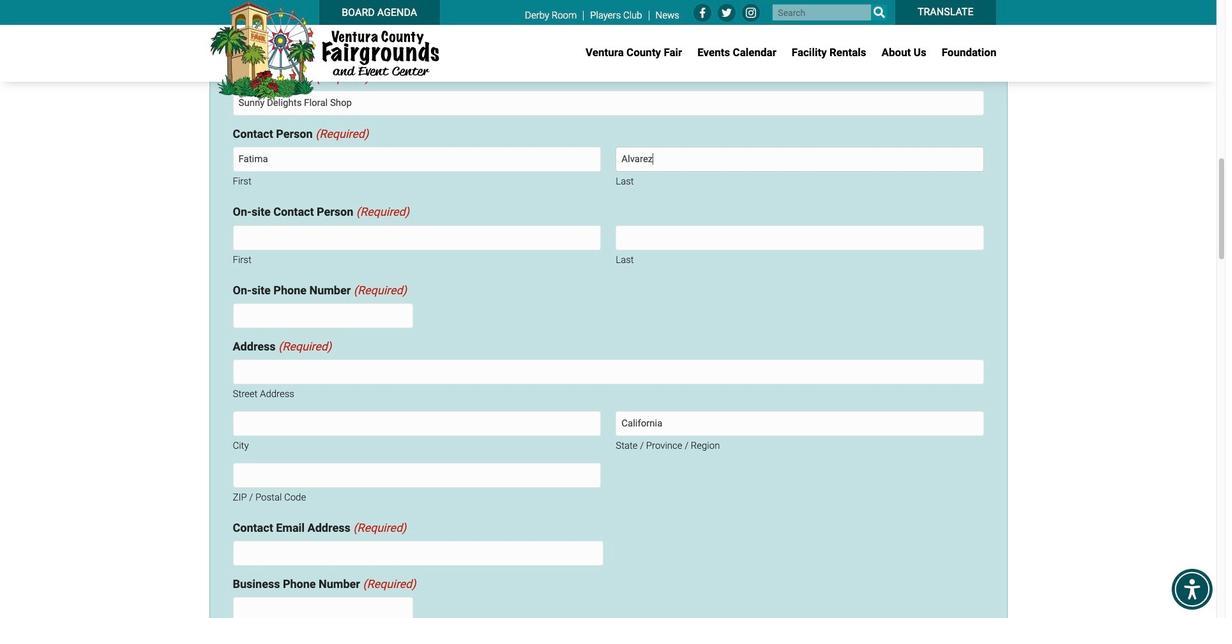 Task type: describe. For each thing, give the bounding box(es) containing it.
Search search field
[[773, 4, 871, 20]]

Search form search field
[[773, 4, 887, 20]]

faigrounds logo image
[[321, 29, 440, 77]]



Task type: locate. For each thing, give the bounding box(es) containing it.
None text field
[[233, 91, 984, 116], [233, 463, 601, 488], [233, 91, 984, 116], [233, 463, 601, 488]]

None telephone field
[[233, 597, 413, 618]]

None email field
[[233, 541, 603, 566]]

banner
[[0, 0, 1217, 101]]

None telephone field
[[233, 303, 413, 328]]

twitter image
[[718, 4, 736, 21]]

logo image
[[209, 2, 318, 101]]

search image
[[874, 6, 885, 18]]

instagram image
[[742, 4, 760, 21]]

facebook f image
[[694, 4, 712, 21]]

None text field
[[233, 147, 601, 172], [616, 147, 984, 172], [233, 225, 601, 250], [616, 225, 984, 250], [233, 360, 984, 384], [233, 411, 601, 436], [616, 411, 984, 436], [233, 147, 601, 172], [616, 147, 984, 172], [233, 225, 601, 250], [616, 225, 984, 250], [233, 360, 984, 384], [233, 411, 601, 436], [616, 411, 984, 436]]



